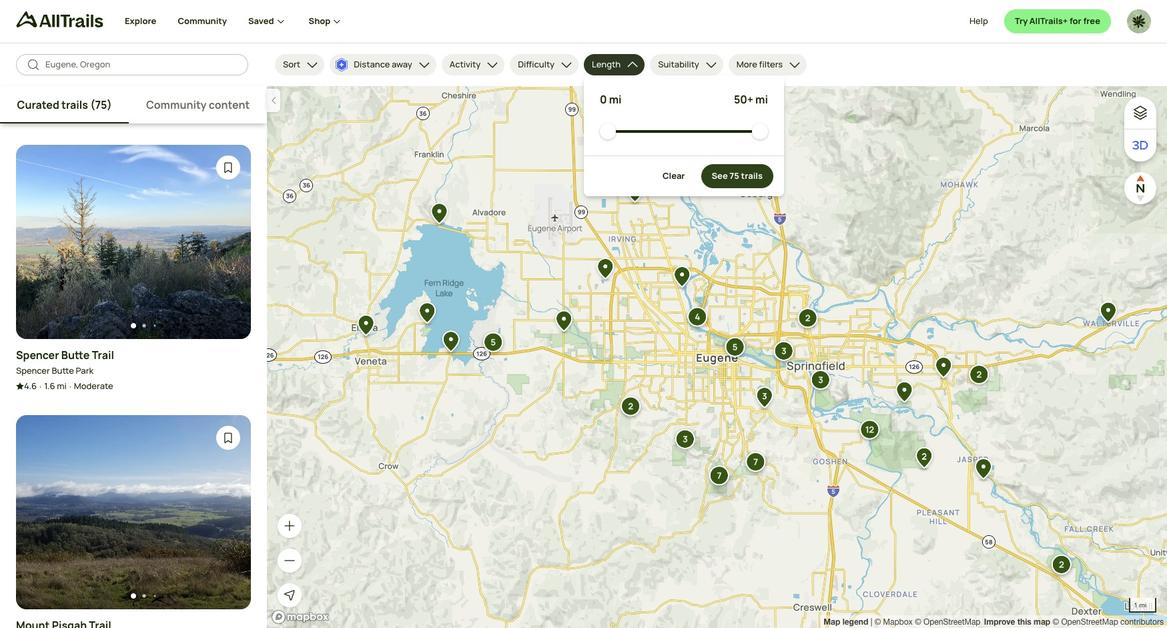 Task type: vqa. For each thing, say whether or not it's contained in the screenshot.
Alexauken Creek WMA link
no



Task type: describe. For each thing, give the bounding box(es) containing it.
add to list image
[[222, 161, 235, 174]]

distance
[[354, 58, 390, 70]]

current location image
[[283, 589, 296, 602]]

community content
[[146, 97, 250, 112]]

suitability button
[[650, 54, 724, 75]]

try alltrails+ for free
[[1015, 15, 1101, 27]]

activity
[[450, 58, 481, 70]]

difficulty button
[[510, 54, 579, 75]]

see
[[712, 170, 728, 182]]

trails inside see 75 trails button
[[741, 170, 763, 182]]

help link
[[970, 9, 989, 33]]

(75)
[[90, 97, 112, 112]]

for
[[1070, 15, 1082, 27]]

1 · from the left
[[39, 381, 42, 393]]

spencer butte park link
[[16, 365, 94, 378]]

community link
[[178, 0, 227, 43]]

kendall image
[[1128, 9, 1152, 33]]

saved
[[248, 15, 274, 27]]

clear button
[[652, 164, 696, 188]]

0 vertical spatial butte
[[61, 348, 90, 362]]

enable 3d map image
[[1133, 138, 1149, 154]]

community content tab
[[129, 86, 267, 124]]

1.6
[[44, 380, 55, 392]]

length button
[[584, 54, 645, 75]]

shop
[[309, 15, 331, 27]]

help
[[970, 15, 989, 27]]

2 openstreetmap from the left
[[1062, 618, 1119, 627]]

0 mi
[[600, 92, 622, 107]]

reset north and pitch image
[[1128, 175, 1154, 202]]

50+
[[734, 92, 754, 107]]

1
[[1135, 601, 1138, 609]]

add to list image
[[222, 431, 235, 444]]

navigate next image for add to list icon
[[222, 506, 235, 519]]

community for community
[[178, 15, 227, 27]]

distance away button
[[330, 54, 436, 75]]

more filters
[[737, 58, 783, 70]]

curated trails (75) tab
[[0, 86, 129, 124]]

map region
[[267, 86, 1168, 628]]

Eugene, Oregon field
[[45, 58, 238, 71]]

1 spencer from the top
[[16, 348, 59, 362]]

saved button
[[248, 0, 309, 43]]

map legend link
[[824, 617, 871, 627]]

distance away
[[354, 58, 412, 70]]

50+ mi
[[734, 92, 769, 107]]

zoom map in image
[[283, 519, 296, 533]]

map legend | © mapbox © openstreetmap improve this map © openstreetmap contributors
[[824, 617, 1164, 627]]

this
[[1018, 617, 1032, 627]]

legend
[[843, 617, 869, 627]]

curated trails (75)
[[17, 97, 112, 112]]

improve this map link
[[985, 617, 1051, 627]]

filters
[[760, 58, 783, 70]]

map options image
[[1133, 105, 1149, 121]]

maximum slider
[[752, 124, 769, 140]]

see 75 trails
[[712, 170, 763, 182]]

explore
[[125, 15, 157, 27]]

length
[[592, 58, 621, 70]]

4.6 · 1.6 mi · moderate
[[24, 380, 113, 393]]

2 spencer from the top
[[16, 365, 50, 377]]

free
[[1084, 15, 1101, 27]]

difficulty
[[518, 58, 555, 70]]

explore link
[[125, 0, 157, 43]]

1 vertical spatial butte
[[52, 365, 74, 377]]

alltrails+
[[1030, 15, 1069, 27]]

1 openstreetmap from the left
[[924, 618, 981, 627]]

sort button
[[275, 54, 325, 75]]

© mapbox link
[[875, 618, 913, 627]]

shop button
[[309, 0, 344, 43]]

trails inside curated trails (75) tab
[[61, 97, 88, 112]]

community for community content
[[146, 97, 207, 112]]

3 © from the left
[[1053, 618, 1060, 627]]



Task type: locate. For each thing, give the bounding box(es) containing it.
0 horizontal spatial ·
[[39, 381, 42, 393]]

· right 1.6
[[69, 381, 71, 393]]

list
[[824, 616, 1164, 628]]

shop link
[[309, 0, 344, 43]]

butte up park
[[61, 348, 90, 362]]

saved link
[[248, 0, 288, 43]]

© right |
[[875, 618, 882, 627]]

1 navigate next image from the top
[[222, 235, 235, 249]]

0 vertical spatial spencer
[[16, 348, 59, 362]]

community inside community content tab
[[146, 97, 207, 112]]

mi
[[609, 92, 622, 107], [756, 92, 769, 107], [57, 380, 67, 392], [1140, 601, 1147, 609]]

navigate next image
[[222, 235, 235, 249], [222, 506, 235, 519]]

4.6
[[24, 380, 37, 392]]

0 horizontal spatial trails
[[61, 97, 88, 112]]

butte
[[61, 348, 90, 362], [52, 365, 74, 377]]

spencer up spencer butte park link
[[16, 348, 59, 362]]

curated
[[17, 97, 59, 112]]

1 navigate previous image from the top
[[32, 235, 45, 249]]

away
[[392, 58, 412, 70]]

1 horizontal spatial ©
[[916, 618, 922, 627]]

2 navigate next image from the top
[[222, 506, 235, 519]]

map
[[824, 617, 841, 627]]

spencer
[[16, 348, 59, 362], [16, 365, 50, 377]]

1 vertical spatial community
[[146, 97, 207, 112]]

tab list
[[0, 86, 267, 124]]

see 75 trails button
[[701, 164, 774, 188]]

mi for 50+ mi
[[756, 92, 769, 107]]

1 vertical spatial navigate next image
[[222, 506, 235, 519]]

© openstreetmap contributors link
[[1053, 618, 1164, 627]]

75
[[730, 170, 740, 182]]

© openstreetmap link
[[916, 618, 981, 627]]

dialog
[[0, 0, 1168, 628]]

0 horizontal spatial openstreetmap
[[924, 618, 981, 627]]

mi right 50+
[[756, 92, 769, 107]]

1 vertical spatial trails
[[741, 170, 763, 182]]

0 horizontal spatial ©
[[875, 618, 882, 627]]

mi right 1.6
[[57, 380, 67, 392]]

0 vertical spatial trails
[[61, 97, 88, 112]]

mapbox
[[884, 618, 913, 627]]

improve
[[985, 617, 1016, 627]]

2 · from the left
[[69, 381, 71, 393]]

try alltrails+ for free link
[[1005, 9, 1112, 33]]

0
[[600, 92, 607, 107]]

trail
[[92, 348, 114, 362]]

openstreetmap left improve
[[924, 618, 981, 627]]

mi inside 4.6 · 1.6 mi · moderate
[[57, 380, 67, 392]]

close this dialog image
[[1132, 572, 1145, 585]]

mi right 1 at bottom
[[1140, 601, 1147, 609]]

navigate previous image
[[32, 235, 45, 249], [32, 506, 45, 519]]

openstreetmap
[[924, 618, 981, 627], [1062, 618, 1119, 627]]

try
[[1015, 15, 1028, 27]]

|
[[871, 618, 873, 627]]

mi for 0 mi
[[609, 92, 622, 107]]

trails right 75
[[741, 170, 763, 182]]

more filters button
[[729, 54, 807, 75]]

0 vertical spatial navigate previous image
[[32, 235, 45, 249]]

community
[[178, 15, 227, 27], [146, 97, 207, 112]]

2 navigate previous image from the top
[[32, 506, 45, 519]]

content
[[209, 97, 250, 112]]

suitability
[[658, 58, 700, 70]]

©
[[875, 618, 882, 627], [916, 618, 922, 627], [1053, 618, 1060, 627]]

list containing map legend
[[824, 616, 1164, 628]]

1 vertical spatial navigate previous image
[[32, 506, 45, 519]]

openstreetmap right map
[[1062, 618, 1119, 627]]

·
[[39, 381, 42, 393], [69, 381, 71, 393]]

1 horizontal spatial trails
[[741, 170, 763, 182]]

navigate previous image for add to list icon
[[32, 506, 45, 519]]

moderate
[[74, 380, 113, 392]]

butte up 4.6 · 1.6 mi · moderate
[[52, 365, 74, 377]]

map
[[1034, 617, 1051, 627]]

None search field
[[16, 54, 248, 75]]

1 vertical spatial spencer
[[16, 365, 50, 377]]

park
[[76, 365, 94, 377]]

1 horizontal spatial openstreetmap
[[1062, 618, 1119, 627]]

© right map
[[1053, 618, 1060, 627]]

· left 1.6
[[39, 381, 42, 393]]

navigate previous image for add to list image in the left top of the page
[[32, 235, 45, 249]]

sort
[[283, 58, 301, 70]]

minimum slider
[[600, 124, 616, 140]]

mi for 1 mi
[[1140, 601, 1147, 609]]

2 horizontal spatial ©
[[1053, 618, 1060, 627]]

tab list containing curated trails (75)
[[0, 86, 267, 124]]

more
[[737, 58, 758, 70]]

clear
[[663, 170, 685, 182]]

activity button
[[442, 54, 505, 75]]

community left content
[[146, 97, 207, 112]]

trails
[[61, 97, 88, 112], [741, 170, 763, 182]]

alltrails image
[[16, 11, 103, 27]]

© right mapbox
[[916, 618, 922, 627]]

0 vertical spatial community
[[178, 15, 227, 27]]

alltrails link
[[16, 11, 125, 33]]

mi right 0
[[609, 92, 622, 107]]

zoom map out image
[[283, 554, 296, 568]]

1 horizontal spatial ·
[[69, 381, 71, 393]]

trails left (75)
[[61, 97, 88, 112]]

0 vertical spatial navigate next image
[[222, 235, 235, 249]]

navigate next image for add to list image in the left top of the page
[[222, 235, 235, 249]]

spencer up 4.6
[[16, 365, 50, 377]]

1 © from the left
[[875, 618, 882, 627]]

1 mi
[[1135, 601, 1147, 609]]

community left saved
[[178, 15, 227, 27]]

contributors
[[1121, 618, 1164, 627]]

2 © from the left
[[916, 618, 922, 627]]

spencer butte trail spencer butte park
[[16, 348, 114, 377]]



